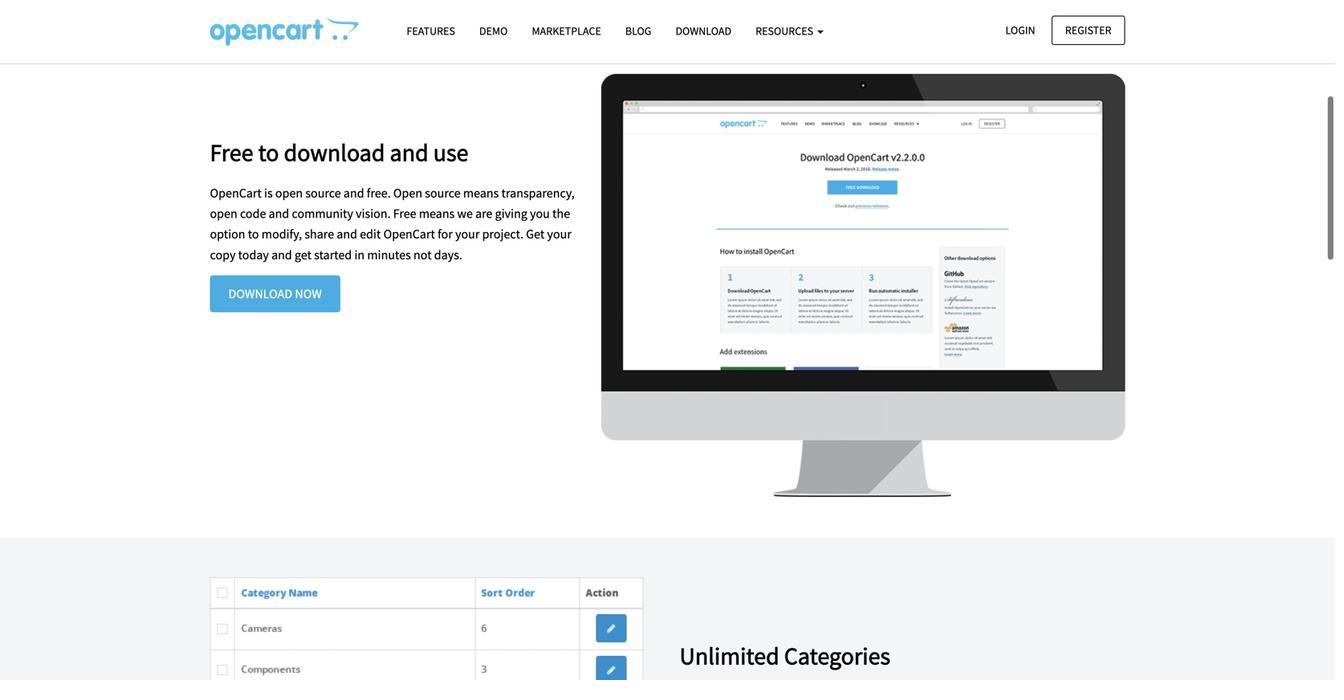 Task type: vqa. For each thing, say whether or not it's contained in the screenshot.
Official
no



Task type: describe. For each thing, give the bounding box(es) containing it.
open
[[394, 185, 423, 201]]

demo
[[480, 24, 508, 38]]

unlimited categories
[[680, 641, 891, 671]]

2 your from the left
[[547, 226, 572, 242]]

share
[[305, 226, 334, 242]]

1 your from the left
[[455, 226, 480, 242]]

is
[[264, 185, 273, 201]]

2 source from the left
[[425, 185, 461, 201]]

use
[[434, 137, 469, 167]]

download for download
[[676, 24, 732, 38]]

register link
[[1052, 16, 1126, 45]]

blog link
[[614, 17, 664, 45]]

and up open
[[390, 137, 429, 167]]

unlimited
[[680, 641, 780, 671]]

get
[[295, 247, 312, 263]]

0 horizontal spatial opencart
[[210, 185, 262, 201]]

vision.
[[356, 206, 391, 222]]

you
[[530, 206, 550, 222]]

for
[[438, 226, 453, 242]]

0 vertical spatial free
[[210, 137, 254, 167]]

transparency,
[[502, 185, 575, 201]]

resources link
[[744, 17, 836, 45]]

download for download now
[[229, 286, 293, 302]]

and left free.
[[344, 185, 364, 201]]

0 vertical spatial to
[[258, 137, 279, 167]]

opencart is open source and free. open source means transparency, open code and community vision. free means we are giving you the option to modify, share and edit opencart for your project. get your copy today and get started in minutes not days.
[[210, 185, 575, 263]]

1 horizontal spatial means
[[463, 185, 499, 201]]

features link
[[395, 17, 467, 45]]

register
[[1066, 23, 1112, 37]]

download now
[[229, 286, 322, 302]]

started
[[314, 247, 352, 263]]

download link
[[664, 17, 744, 45]]

community
[[292, 206, 353, 222]]

categories
[[785, 641, 891, 671]]

and left edit
[[337, 226, 357, 242]]

code
[[240, 206, 266, 222]]



Task type: locate. For each thing, give the bounding box(es) containing it.
your down 'the'
[[547, 226, 572, 242]]

0 vertical spatial means
[[463, 185, 499, 201]]

1 vertical spatial means
[[419, 206, 455, 222]]

source up we
[[425, 185, 461, 201]]

marketplace
[[532, 24, 602, 38]]

1 horizontal spatial open
[[275, 185, 303, 201]]

get
[[526, 226, 545, 242]]

free inside opencart is open source and free. open source means transparency, open code and community vision. free means we are giving you the option to modify, share and edit opencart for your project. get your copy today and get started in minutes not days.
[[393, 206, 417, 222]]

download
[[284, 137, 385, 167]]

unlimited categories image
[[210, 578, 644, 680]]

1 horizontal spatial free
[[393, 206, 417, 222]]

to up today
[[248, 226, 259, 242]]

download inside download link
[[676, 24, 732, 38]]

1 vertical spatial download
[[229, 286, 293, 302]]

copy
[[210, 247, 236, 263]]

opencart
[[210, 185, 262, 201], [384, 226, 435, 242]]

marketplace link
[[520, 17, 614, 45]]

download down today
[[229, 286, 293, 302]]

modify,
[[262, 226, 302, 242]]

to inside opencart is open source and free. open source means transparency, open code and community vision. free means we are giving you the option to modify, share and edit opencart for your project. get your copy today and get started in minutes not days.
[[248, 226, 259, 242]]

we
[[457, 206, 473, 222]]

demo link
[[467, 17, 520, 45]]

the
[[553, 206, 570, 222]]

1 vertical spatial open
[[210, 206, 238, 222]]

your
[[455, 226, 480, 242], [547, 226, 572, 242]]

download
[[676, 24, 732, 38], [229, 286, 293, 302]]

download inside download now "link"
[[229, 286, 293, 302]]

are
[[476, 206, 493, 222]]

minutes
[[367, 247, 411, 263]]

and up modify,
[[269, 206, 289, 222]]

blog
[[626, 24, 652, 38]]

not
[[414, 247, 432, 263]]

free to download and use image
[[602, 74, 1126, 497]]

open up option
[[210, 206, 238, 222]]

0 horizontal spatial your
[[455, 226, 480, 242]]

option
[[210, 226, 245, 242]]

free.
[[367, 185, 391, 201]]

0 horizontal spatial free
[[210, 137, 254, 167]]

days.
[[434, 247, 463, 263]]

1 horizontal spatial opencart
[[384, 226, 435, 242]]

0 horizontal spatial open
[[210, 206, 238, 222]]

means up "are"
[[463, 185, 499, 201]]

and
[[390, 137, 429, 167], [344, 185, 364, 201], [269, 206, 289, 222], [337, 226, 357, 242], [272, 247, 292, 263]]

0 horizontal spatial source
[[305, 185, 341, 201]]

0 vertical spatial opencart
[[210, 185, 262, 201]]

source
[[305, 185, 341, 201], [425, 185, 461, 201]]

to up is
[[258, 137, 279, 167]]

means up the for
[[419, 206, 455, 222]]

download now link
[[210, 275, 340, 312]]

features
[[407, 24, 455, 38]]

and down modify,
[[272, 247, 292, 263]]

project.
[[482, 226, 524, 242]]

open right is
[[275, 185, 303, 201]]

source up community
[[305, 185, 341, 201]]

in
[[355, 247, 365, 263]]

1 source from the left
[[305, 185, 341, 201]]

free down open
[[393, 206, 417, 222]]

0 vertical spatial open
[[275, 185, 303, 201]]

1 vertical spatial to
[[248, 226, 259, 242]]

giving
[[495, 206, 528, 222]]

free up 'code'
[[210, 137, 254, 167]]

edit
[[360, 226, 381, 242]]

means
[[463, 185, 499, 201], [419, 206, 455, 222]]

1 horizontal spatial source
[[425, 185, 461, 201]]

login link
[[992, 16, 1050, 45]]

0 horizontal spatial download
[[229, 286, 293, 302]]

your down we
[[455, 226, 480, 242]]

1 horizontal spatial download
[[676, 24, 732, 38]]

free to download and use
[[210, 137, 469, 167]]

download right blog
[[676, 24, 732, 38]]

open
[[275, 185, 303, 201], [210, 206, 238, 222]]

opencart up 'code'
[[210, 185, 262, 201]]

1 horizontal spatial your
[[547, 226, 572, 242]]

to
[[258, 137, 279, 167], [248, 226, 259, 242]]

opencart - features image
[[210, 17, 359, 46]]

opencart up not
[[384, 226, 435, 242]]

0 vertical spatial download
[[676, 24, 732, 38]]

1 vertical spatial free
[[393, 206, 417, 222]]

free
[[210, 137, 254, 167], [393, 206, 417, 222]]

now
[[295, 286, 322, 302]]

today
[[238, 247, 269, 263]]

0 horizontal spatial means
[[419, 206, 455, 222]]

resources
[[756, 24, 816, 38]]

login
[[1006, 23, 1036, 37]]

1 vertical spatial opencart
[[384, 226, 435, 242]]



